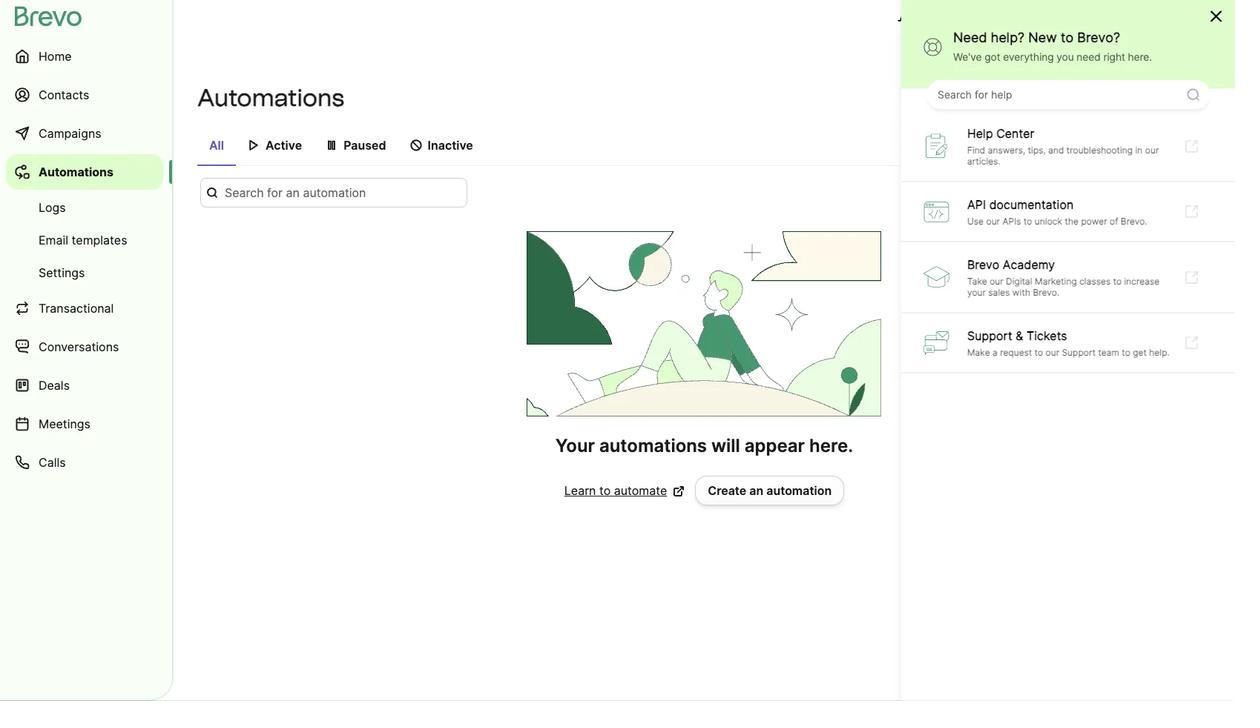 Task type: vqa. For each thing, say whether or not it's contained in the screenshot.
DxrBF icon in Inactive link
no



Task type: locate. For each thing, give the bounding box(es) containing it.
create an automation inside your automations will appear here. tab panel
[[708, 484, 832, 499]]

dxrbf image inside paused "link"
[[326, 139, 338, 151]]

an
[[1117, 91, 1132, 105], [750, 484, 764, 499]]

all
[[209, 138, 224, 153]]

0 horizontal spatial create an automation button
[[695, 476, 844, 506]]

your
[[556, 436, 595, 457]]

dxrbf image
[[326, 139, 338, 151], [410, 139, 422, 151]]

tab list containing all
[[197, 131, 1212, 166]]

automations up logs link
[[39, 165, 114, 180]]

tab list
[[197, 131, 1212, 166]]

0 horizontal spatial automations
[[39, 165, 114, 180]]

1 horizontal spatial create
[[1076, 91, 1115, 105]]

deals
[[39, 378, 70, 393]]

1 vertical spatial create an automation
[[708, 484, 832, 499]]

0 vertical spatial an
[[1117, 91, 1132, 105]]

automation inside tab panel
[[767, 484, 832, 499]]

create an automation
[[1076, 91, 1200, 105], [708, 484, 832, 499]]

create for "create an automation" button inside the your automations will appear here. tab panel
[[708, 484, 747, 499]]

0 horizontal spatial automation
[[767, 484, 832, 499]]

usage and plan button
[[886, 6, 1016, 36]]

automations up active
[[197, 84, 344, 112]]

1 vertical spatial automation
[[767, 484, 832, 499]]

conversations
[[39, 340, 119, 355]]

your automations will appear here. tab panel
[[197, 178, 1212, 506]]

1 horizontal spatial an
[[1117, 91, 1132, 105]]

1 dxrbf image from the left
[[326, 139, 338, 151]]

dxrbf image for inactive
[[410, 139, 422, 151]]

create an automation button inside your automations will appear here. tab panel
[[695, 476, 844, 506]]

0 horizontal spatial create
[[708, 484, 747, 499]]

settings
[[39, 266, 85, 280]]

automation
[[1134, 91, 1200, 105], [767, 484, 832, 499]]

an for "create an automation" button inside the your automations will appear here. tab panel
[[750, 484, 764, 499]]

0 vertical spatial automation
[[1134, 91, 1200, 105]]

contacts
[[39, 88, 89, 102]]

your automations will appear here.
[[556, 436, 853, 457]]

1 vertical spatial an
[[750, 484, 764, 499]]

create an automation button
[[1046, 83, 1212, 113], [695, 476, 844, 506]]

1 vertical spatial create
[[708, 484, 747, 499]]

transactional link
[[6, 291, 163, 326]]

1 vertical spatial create an automation button
[[695, 476, 844, 506]]

0 horizontal spatial create an automation
[[708, 484, 832, 499]]

plan
[[979, 13, 1004, 28]]

0 vertical spatial create
[[1076, 91, 1115, 105]]

deals link
[[6, 368, 163, 404]]

2 dxrbf image from the left
[[410, 139, 422, 151]]

1 horizontal spatial dxrbf image
[[410, 139, 422, 151]]

campaigns
[[39, 126, 101, 141]]

an for topmost "create an automation" button
[[1117, 91, 1132, 105]]

email
[[39, 233, 68, 248]]

an inside your automations will appear here. tab panel
[[750, 484, 764, 499]]

active
[[266, 138, 302, 153]]

home
[[39, 49, 72, 64]]

dxrbf image left paused at left
[[326, 139, 338, 151]]

0 horizontal spatial an
[[750, 484, 764, 499]]

automations
[[197, 84, 344, 112], [39, 165, 114, 180]]

1 horizontal spatial automation
[[1134, 91, 1200, 105]]

inactive
[[428, 138, 473, 153]]

and
[[955, 13, 976, 28]]

create inside your automations will appear here. tab panel
[[708, 484, 747, 499]]

usage
[[915, 13, 952, 28]]

0 vertical spatial create an automation button
[[1046, 83, 1212, 113]]

1 horizontal spatial create an automation button
[[1046, 83, 1212, 113]]

create
[[1076, 91, 1115, 105], [708, 484, 747, 499]]

email templates
[[39, 233, 127, 248]]

learn to automate
[[564, 484, 667, 499]]

dxrbf image left inactive at top left
[[410, 139, 422, 151]]

0 horizontal spatial dxrbf image
[[326, 139, 338, 151]]

calls
[[39, 456, 66, 470]]

1 vertical spatial automations
[[39, 165, 114, 180]]

0 vertical spatial create an automation
[[1076, 91, 1200, 105]]

automate
[[614, 484, 667, 499]]

dxrbf image inside inactive link
[[410, 139, 422, 151]]

1 horizontal spatial automations
[[197, 84, 344, 112]]



Task type: describe. For each thing, give the bounding box(es) containing it.
calls link
[[6, 445, 163, 481]]

conversations link
[[6, 329, 163, 365]]

1 horizontal spatial create an automation
[[1076, 91, 1200, 105]]

templates
[[72, 233, 127, 248]]

automation for topmost "create an automation" button
[[1134, 91, 1200, 105]]

campaigns link
[[6, 116, 163, 151]]

create for topmost "create an automation" button
[[1076, 91, 1115, 105]]

0 vertical spatial automations
[[197, 84, 344, 112]]

usage and plan
[[915, 13, 1004, 28]]

paused
[[344, 138, 386, 153]]

active link
[[236, 131, 314, 165]]

workflow-list-search-input search field
[[200, 178, 467, 208]]

dxrbf image
[[248, 139, 260, 151]]

will
[[712, 436, 740, 457]]

settings link
[[6, 258, 163, 288]]

to
[[599, 484, 611, 499]]

here.
[[810, 436, 853, 457]]

email templates link
[[6, 226, 163, 255]]

appear
[[745, 436, 805, 457]]

all link
[[197, 131, 236, 166]]

automation for "create an automation" button inside the your automations will appear here. tab panel
[[767, 484, 832, 499]]

automations
[[599, 436, 707, 457]]

paused link
[[314, 131, 398, 165]]

dxrbf image for paused
[[326, 139, 338, 151]]

meetings
[[39, 417, 90, 432]]

home link
[[6, 39, 163, 74]]

inactive link
[[398, 131, 485, 165]]

meetings link
[[6, 407, 163, 442]]

learn to automate link
[[564, 482, 685, 500]]

contacts link
[[6, 77, 163, 113]]

learn
[[564, 484, 596, 499]]

transactional
[[39, 301, 114, 316]]

logs
[[39, 200, 66, 215]]

logs link
[[6, 193, 163, 223]]

automations link
[[6, 154, 163, 190]]



